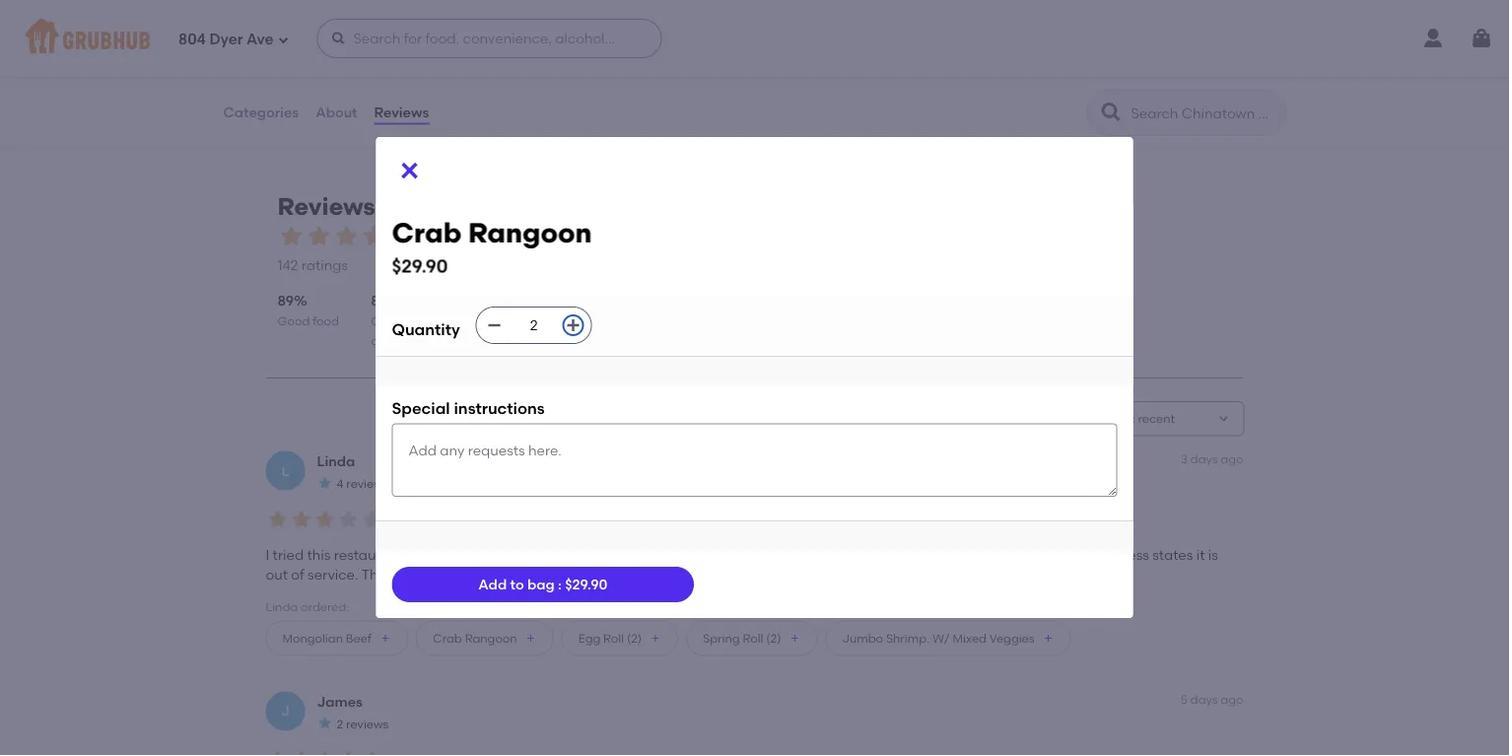 Task type: vqa. For each thing, say whether or not it's contained in the screenshot.
ago for James
yes



Task type: describe. For each thing, give the bounding box(es) containing it.
business
[[1092, 546, 1149, 563]]

breakfast
[[631, 42, 685, 56]]

veggies
[[989, 631, 1034, 645]]

is
[[1208, 546, 1218, 563]]

reviews for chinatown on thayer
[[277, 192, 679, 221]]

ratings for 148 ratings
[[1212, 88, 1258, 105]]

(2) for egg roll (2)
[[627, 631, 642, 645]]

148
[[1187, 88, 1208, 105]]

crab for crab rangoon
[[433, 631, 462, 645]]

subscription pass image for ihop
[[603, 42, 623, 57]]

phone
[[1002, 546, 1044, 563]]

25–40
[[955, 67, 990, 81]]

delivery for 40–55
[[635, 84, 679, 98]]

very
[[882, 566, 909, 583]]

1 horizontal spatial the
[[973, 546, 998, 563]]

ago for linda
[[1221, 452, 1243, 466]]

main navigation navigation
[[0, 0, 1509, 77]]

dyer
[[209, 31, 243, 48]]

order inside 86 correct order
[[464, 334, 495, 348]]

89 for 89 on time delivery
[[371, 292, 387, 309]]

plus icon image for jumbo shrimp. w/ mixed veggies
[[1042, 632, 1054, 644]]

804
[[178, 31, 206, 48]]

bought
[[815, 546, 864, 563]]

30–45 min $3.99 delivery
[[251, 67, 327, 98]]

5
[[1181, 692, 1188, 707]]

items
[[775, 546, 812, 563]]

because
[[407, 546, 465, 563]]

expensive
[[913, 566, 979, 583]]

1 the from the left
[[468, 546, 490, 563]]

bag
[[527, 576, 555, 593]]

time
[[391, 314, 417, 328]]

100
[[834, 88, 856, 105]]

ago for james
[[1221, 692, 1243, 707]]

2 this from the left
[[1065, 546, 1089, 563]]

:
[[558, 576, 562, 593]]

$2.99
[[955, 84, 984, 98]]

mongolian beef
[[282, 631, 372, 645]]

asian
[[279, 42, 311, 56]]

will
[[627, 566, 648, 583]]

on inside 89 on time delivery
[[371, 314, 388, 328]]

linda ordered:
[[266, 600, 349, 614]]

ratings for 142 ratings
[[301, 256, 348, 273]]

4.
[[959, 546, 970, 563]]

89 good food
[[277, 292, 339, 328]]

5 days ago
[[1181, 692, 1243, 707]]

mongolian
[[282, 631, 343, 645]]

1 vertical spatial first
[[555, 566, 580, 583]]

good
[[277, 314, 310, 328]]

special
[[392, 399, 450, 418]]

ordered:
[[301, 600, 349, 614]]

again.
[[804, 566, 847, 583]]

add
[[478, 576, 507, 593]]

days for linda
[[1190, 452, 1218, 466]]

2 as from the left
[[536, 566, 552, 583]]

min inside 25–40 min $2.99 delivery
[[993, 67, 1014, 81]]

40–55
[[603, 67, 638, 81]]

james
[[317, 693, 363, 710]]

it
[[1196, 546, 1205, 563]]

0 horizontal spatial for
[[381, 192, 415, 221]]

service.
[[308, 566, 358, 583]]

crab rangoon button
[[416, 620, 554, 656]]

jumbo shrimp. w/ mixed veggies button
[[825, 620, 1071, 656]]

search icon image
[[1099, 101, 1123, 124]]

about button
[[315, 77, 358, 148]]

crab for crab rangoon $29.90
[[392, 216, 462, 249]]

min for p.f. chang's
[[288, 67, 310, 81]]

days for james
[[1190, 692, 1218, 707]]

1 this from the left
[[307, 546, 331, 563]]

142 ratings
[[277, 256, 348, 273]]

$29.90 inside crab rangoon $29.90
[[392, 255, 448, 277]]

2
[[337, 717, 343, 731]]

special instructions
[[392, 399, 545, 418]]

reviews button
[[373, 77, 430, 148]]

at
[[1048, 546, 1062, 563]]

restaurant
[[334, 546, 404, 563]]

egg roll (2) button
[[561, 620, 678, 656]]

p.f. chang's
[[251, 16, 346, 36]]

thayer
[[597, 192, 679, 221]]

categories button
[[222, 77, 300, 148]]

(2) for spring roll (2)
[[766, 631, 781, 645]]

86
[[464, 292, 481, 309]]

plus icon image for crab rangoon
[[525, 632, 537, 644]]

fresh
[[557, 546, 590, 563]]

25–40 min $2.99 delivery
[[955, 67, 1031, 98]]

roll for egg
[[603, 631, 624, 645]]

2 the from the left
[[593, 546, 615, 563]]

them
[[766, 566, 801, 583]]

sort by:
[[1041, 411, 1084, 425]]

crab rangoon
[[433, 631, 517, 645]]

89 for 89 good food
[[277, 292, 294, 309]]

6
[[764, 546, 772, 563]]

jumbo shrimp. w/ mixed veggies
[[842, 631, 1034, 645]]

1 horizontal spatial was
[[527, 546, 554, 563]]

0 horizontal spatial was
[[424, 566, 450, 583]]

1 horizontal spatial first
[[619, 546, 643, 563]]

to
[[510, 576, 524, 593]]

rangoon for crab rangoon
[[465, 631, 517, 645]]

i tried this restaurant because the food was fresh the first time. we paid for 6 items bought only received 4. the phone at this business states it is out of service. the food was not as good as first time. i will never order from them again. also very expensive
[[266, 546, 1218, 583]]

quantity
[[392, 319, 460, 338]]

Input item quantity number field
[[512, 307, 556, 343]]

mongolian beef button
[[266, 620, 408, 656]]



Task type: locate. For each thing, give the bounding box(es) containing it.
0 vertical spatial svg image
[[331, 31, 346, 46]]

1 min from the left
[[288, 67, 310, 81]]

tried
[[273, 546, 304, 563]]

1 plus icon image from the left
[[379, 632, 391, 644]]

delivery inside 30–45 min $3.99 delivery
[[283, 84, 327, 98]]

add to bag : $29.90
[[478, 576, 607, 593]]

0 vertical spatial crab
[[392, 216, 462, 249]]

1 horizontal spatial roll
[[743, 631, 763, 645]]

plus icon image right veggies
[[1042, 632, 1054, 644]]

ratings for 100 ratings
[[859, 88, 906, 105]]

0 horizontal spatial subscription pass image
[[251, 42, 271, 57]]

the down restaurant
[[361, 566, 386, 583]]

delivery for 25–40
[[987, 84, 1031, 98]]

0 horizontal spatial food
[[313, 314, 339, 328]]

the up not
[[468, 546, 490, 563]]

reviews up the 142 ratings
[[277, 192, 375, 221]]

was up bag
[[527, 546, 554, 563]]

2 (2) from the left
[[766, 631, 781, 645]]

food up good
[[493, 546, 524, 563]]

Search Chinatown On Thayer search field
[[1129, 103, 1280, 122]]

order inside the i tried this restaurant because the food was fresh the first time. we paid for 6 items bought only received 4. the phone at this business states it is out of service. the food was not as good as first time. i will never order from them again. also very expensive
[[692, 566, 728, 583]]

1 horizontal spatial on
[[557, 192, 591, 221]]

spring roll (2)
[[703, 631, 781, 645]]

1 vertical spatial svg image
[[398, 159, 421, 182]]

1 vertical spatial for
[[742, 546, 760, 563]]

(2) right "egg"
[[627, 631, 642, 645]]

0 horizontal spatial 89
[[277, 292, 294, 309]]

min inside 40–55 min $6.99 delivery
[[641, 67, 662, 81]]

time. down fresh
[[583, 566, 617, 583]]

1 horizontal spatial i
[[620, 566, 624, 583]]

svg image
[[1470, 27, 1493, 50], [277, 34, 289, 46], [487, 317, 502, 333], [565, 317, 581, 333]]

from
[[731, 566, 763, 583]]

crab
[[392, 216, 462, 249], [433, 631, 462, 645]]

p.f. chang's link
[[251, 15, 554, 37]]

was down "because"
[[424, 566, 450, 583]]

0 horizontal spatial time.
[[583, 566, 617, 583]]

roll inside button
[[603, 631, 624, 645]]

instructions
[[454, 399, 545, 418]]

Special instructions text field
[[392, 423, 1117, 497]]

food right good
[[313, 314, 339, 328]]

1 vertical spatial was
[[424, 566, 450, 583]]

sort
[[1041, 411, 1064, 425]]

w/
[[932, 631, 950, 645]]

ratings right 148
[[1212, 88, 1258, 105]]

min for ihop
[[641, 67, 662, 81]]

1296 ratings
[[475, 88, 554, 105]]

ihop link
[[603, 15, 906, 37]]

spring
[[703, 631, 740, 645]]

0 horizontal spatial min
[[288, 67, 310, 81]]

subscription pass image for p.f. chang's
[[251, 42, 271, 57]]

jumbo
[[842, 631, 883, 645]]

roll right "egg"
[[603, 631, 624, 645]]

min down breakfast
[[641, 67, 662, 81]]

plus icon image for egg roll (2)
[[650, 632, 661, 644]]

min inside 30–45 min $3.99 delivery
[[288, 67, 310, 81]]

correct
[[464, 314, 508, 328]]

delivery for 30–45
[[283, 84, 327, 98]]

ratings
[[507, 88, 554, 105], [859, 88, 906, 105], [1212, 88, 1258, 105], [301, 256, 348, 273]]

0 horizontal spatial order
[[464, 334, 495, 348]]

1 vertical spatial food
[[493, 546, 524, 563]]

1 vertical spatial time.
[[583, 566, 617, 583]]

5 plus icon image from the left
[[1042, 632, 1054, 644]]

linda down out
[[266, 600, 298, 614]]

linda for linda
[[317, 452, 355, 469]]

1 vertical spatial reviews
[[277, 192, 375, 221]]

0 horizontal spatial the
[[468, 546, 490, 563]]

delivery for 89
[[371, 334, 415, 348]]

on left time
[[371, 314, 388, 328]]

crab inside crab rangoon $29.90
[[392, 216, 462, 249]]

order down correct
[[464, 334, 495, 348]]

0 horizontal spatial first
[[555, 566, 580, 583]]

$6.99
[[603, 84, 632, 98]]

l
[[281, 462, 289, 479]]

1 vertical spatial i
[[620, 566, 624, 583]]

roll for spring
[[743, 631, 763, 645]]

linda for linda ordered:
[[266, 600, 298, 614]]

svg image
[[331, 31, 346, 46], [398, 159, 421, 182]]

the
[[468, 546, 490, 563], [593, 546, 615, 563]]

0 vertical spatial was
[[527, 546, 554, 563]]

for left 6
[[742, 546, 760, 563]]

$29.90 right : on the bottom
[[565, 576, 607, 593]]

0 vertical spatial food
[[313, 314, 339, 328]]

subscription pass image up the 40–55
[[603, 42, 623, 57]]

100 ratings
[[834, 88, 906, 105]]

order
[[464, 334, 495, 348], [692, 566, 728, 583]]

delivery down time
[[371, 334, 415, 348]]

1 (2) from the left
[[627, 631, 642, 645]]

0 vertical spatial i
[[266, 546, 269, 563]]

1 roll from the left
[[603, 631, 624, 645]]

star icon image
[[475, 66, 491, 82], [491, 66, 506, 82], [506, 66, 522, 82], [522, 66, 538, 82], [538, 66, 554, 82], [538, 66, 554, 82], [827, 66, 843, 82], [843, 66, 859, 82], [859, 66, 874, 82], [874, 66, 890, 82], [874, 66, 890, 82], [890, 66, 906, 82], [1179, 66, 1195, 82], [1195, 66, 1211, 82], [1211, 66, 1227, 82], [1227, 66, 1242, 82], [1227, 66, 1242, 82], [1242, 66, 1258, 82], [277, 222, 305, 250], [305, 222, 333, 250], [333, 222, 360, 250], [360, 222, 388, 250], [360, 222, 388, 250], [388, 222, 415, 250], [317, 475, 333, 491], [266, 508, 289, 531], [289, 508, 313, 531], [313, 508, 337, 531], [337, 508, 360, 531], [360, 508, 384, 531], [317, 715, 333, 731], [266, 748, 289, 755], [289, 748, 313, 755], [313, 748, 337, 755], [337, 748, 360, 755], [360, 748, 384, 755]]

delivery right $2.99
[[987, 84, 1031, 98]]

2 subscription pass image from the left
[[603, 42, 623, 57]]

reviews for reviews for chinatown on thayer
[[277, 192, 375, 221]]

delivery inside 89 on time delivery
[[371, 334, 415, 348]]

ratings right 100
[[859, 88, 906, 105]]

2 reviews from the top
[[346, 717, 389, 731]]

89 inside 89 good food
[[277, 292, 294, 309]]

about
[[316, 104, 357, 121]]

1 subscription pass image from the left
[[251, 42, 271, 57]]

ratings right 142
[[301, 256, 348, 273]]

3 min from the left
[[993, 67, 1014, 81]]

reviews inside button
[[374, 104, 429, 121]]

also
[[850, 566, 878, 583]]

89 on time delivery
[[371, 292, 417, 348]]

1 horizontal spatial 89
[[371, 292, 387, 309]]

roll right spring
[[743, 631, 763, 645]]

0 horizontal spatial (2)
[[627, 631, 642, 645]]

egg roll (2)
[[578, 631, 642, 645]]

delivery inside 40–55 min $6.99 delivery
[[635, 84, 679, 98]]

(2) right spring
[[766, 631, 781, 645]]

(2) inside button
[[627, 631, 642, 645]]

1 vertical spatial the
[[361, 566, 386, 583]]

reviews right 4
[[346, 476, 389, 491]]

mixed
[[953, 631, 987, 645]]

3
[[1181, 452, 1188, 466]]

for
[[381, 192, 415, 221], [742, 546, 760, 563]]

plus icon image
[[379, 632, 391, 644], [525, 632, 537, 644], [650, 632, 661, 644], [789, 632, 801, 644], [1042, 632, 1054, 644]]

delivery
[[283, 84, 327, 98], [635, 84, 679, 98], [987, 84, 1031, 98], [371, 334, 415, 348]]

0 horizontal spatial svg image
[[331, 31, 346, 46]]

svg image inside main navigation navigation
[[331, 31, 346, 46]]

3 days ago
[[1181, 452, 1243, 466]]

0 vertical spatial ago
[[1221, 452, 1243, 466]]

2 reviews
[[337, 717, 389, 731]]

1 days from the top
[[1190, 452, 1218, 466]]

0 vertical spatial days
[[1190, 452, 1218, 466]]

crab inside button
[[433, 631, 462, 645]]

4 reviews
[[337, 476, 389, 491]]

1 ago from the top
[[1221, 452, 1243, 466]]

ago right 5
[[1221, 692, 1243, 707]]

plus icon image inside mongolian beef button
[[379, 632, 391, 644]]

89
[[277, 292, 294, 309], [371, 292, 387, 309]]

on left thayer at the left of page
[[557, 192, 591, 221]]

(2)
[[627, 631, 642, 645], [766, 631, 781, 645]]

delivery inside 25–40 min $2.99 delivery
[[987, 84, 1031, 98]]

plus icon image inside crab rangoon button
[[525, 632, 537, 644]]

delivery right '$6.99'
[[635, 84, 679, 98]]

89 inside 89 on time delivery
[[371, 292, 387, 309]]

states
[[1152, 546, 1193, 563]]

2 plus icon image from the left
[[525, 632, 537, 644]]

was
[[527, 546, 554, 563], [424, 566, 450, 583]]

0 horizontal spatial linda
[[266, 600, 298, 614]]

reviews for james
[[346, 717, 389, 731]]

1 vertical spatial days
[[1190, 692, 1218, 707]]

1 horizontal spatial this
[[1065, 546, 1089, 563]]

1 horizontal spatial linda
[[317, 452, 355, 469]]

min down asian
[[288, 67, 310, 81]]

1 vertical spatial reviews
[[346, 717, 389, 731]]

this right at
[[1065, 546, 1089, 563]]

0 vertical spatial first
[[619, 546, 643, 563]]

40–55 min $6.99 delivery
[[603, 67, 679, 98]]

ave
[[246, 31, 273, 48]]

the right fresh
[[593, 546, 615, 563]]

days right 3
[[1190, 452, 1218, 466]]

rangoon for crab rangoon $29.90
[[468, 216, 592, 249]]

svg image right asian
[[331, 31, 346, 46]]

this
[[307, 546, 331, 563], [1065, 546, 1089, 563]]

2 vertical spatial food
[[390, 566, 420, 583]]

plus icon image right beef
[[379, 632, 391, 644]]

plus icon image for mongolian beef
[[379, 632, 391, 644]]

first down fresh
[[555, 566, 580, 583]]

1 89 from the left
[[277, 292, 294, 309]]

4
[[337, 476, 343, 491]]

plus icon image inside egg roll (2) button
[[650, 632, 661, 644]]

0 vertical spatial linda
[[317, 452, 355, 469]]

the right the 4.
[[973, 546, 998, 563]]

egg
[[578, 631, 600, 645]]

for left chinatown
[[381, 192, 415, 221]]

$3.99
[[251, 84, 280, 98]]

1 horizontal spatial for
[[742, 546, 760, 563]]

0 horizontal spatial the
[[361, 566, 386, 583]]

categories
[[223, 104, 299, 121]]

0 vertical spatial $29.90
[[392, 255, 448, 277]]

89 right 89 good food
[[371, 292, 387, 309]]

p.f.
[[251, 16, 277, 36]]

time.
[[647, 546, 680, 563], [583, 566, 617, 583]]

crab up time
[[392, 216, 462, 249]]

spring roll (2) button
[[686, 620, 818, 656]]

89 up good
[[277, 292, 294, 309]]

0 vertical spatial reviews
[[374, 104, 429, 121]]

svg image down reviews button
[[398, 159, 421, 182]]

1 horizontal spatial time.
[[647, 546, 680, 563]]

crab rangoon $29.90
[[392, 216, 592, 277]]

3 plus icon image from the left
[[650, 632, 661, 644]]

min right 25–40 in the top of the page
[[993, 67, 1014, 81]]

$29.90 up time
[[392, 255, 448, 277]]

0 vertical spatial reviews
[[346, 476, 389, 491]]

1 reviews from the top
[[346, 476, 389, 491]]

food inside 89 good food
[[313, 314, 339, 328]]

good
[[498, 566, 533, 583]]

1 vertical spatial linda
[[266, 600, 298, 614]]

1 as from the left
[[479, 566, 495, 583]]

0 horizontal spatial on
[[371, 314, 388, 328]]

rangoon up 86
[[468, 216, 592, 249]]

1 horizontal spatial $29.90
[[565, 576, 607, 593]]

out
[[266, 566, 288, 583]]

days right 5
[[1190, 692, 1218, 707]]

1296
[[475, 88, 504, 105]]

never
[[651, 566, 689, 583]]

0 horizontal spatial roll
[[603, 631, 624, 645]]

1 vertical spatial rangoon
[[465, 631, 517, 645]]

linda up 4
[[317, 452, 355, 469]]

1 horizontal spatial min
[[641, 67, 662, 81]]

1 horizontal spatial (2)
[[766, 631, 781, 645]]

chinatown
[[420, 192, 551, 221]]

(2) inside button
[[766, 631, 781, 645]]

rangoon inside button
[[465, 631, 517, 645]]

1 vertical spatial $29.90
[[565, 576, 607, 593]]

2 min from the left
[[641, 67, 662, 81]]

roll inside button
[[743, 631, 763, 645]]

rangoon
[[468, 216, 592, 249], [465, 631, 517, 645]]

0 horizontal spatial i
[[266, 546, 269, 563]]

1 horizontal spatial order
[[692, 566, 728, 583]]

1 vertical spatial on
[[371, 314, 388, 328]]

of
[[291, 566, 304, 583]]

1 vertical spatial ago
[[1221, 692, 1243, 707]]

rangoon down add
[[465, 631, 517, 645]]

2 horizontal spatial min
[[993, 67, 1014, 81]]

1 horizontal spatial as
[[536, 566, 552, 583]]

0 horizontal spatial this
[[307, 546, 331, 563]]

food down "because"
[[390, 566, 420, 583]]

plus icon image inside "spring roll (2)" button
[[789, 632, 801, 644]]

as right not
[[479, 566, 495, 583]]

ago right 3
[[1221, 452, 1243, 466]]

0 vertical spatial rangoon
[[468, 216, 592, 249]]

shrimp.
[[886, 631, 930, 645]]

we
[[683, 546, 705, 563]]

beef
[[346, 631, 372, 645]]

4 plus icon image from the left
[[789, 632, 801, 644]]

1 horizontal spatial svg image
[[398, 159, 421, 182]]

reviews for linda
[[346, 476, 389, 491]]

plus icon image right the egg roll (2)
[[650, 632, 661, 644]]

ihop
[[603, 16, 644, 36]]

received
[[898, 546, 955, 563]]

2 roll from the left
[[743, 631, 763, 645]]

plus icon image down bag
[[525, 632, 537, 644]]

this up service.
[[307, 546, 331, 563]]

i left tried
[[266, 546, 269, 563]]

1 horizontal spatial subscription pass image
[[603, 42, 623, 57]]

plus icon image inside jumbo shrimp. w/ mixed veggies button
[[1042, 632, 1054, 644]]

1 vertical spatial order
[[692, 566, 728, 583]]

1 vertical spatial crab
[[433, 631, 462, 645]]

ratings right 1296
[[507, 88, 554, 105]]

0 vertical spatial for
[[381, 192, 415, 221]]

804 dyer ave
[[178, 31, 273, 48]]

1 horizontal spatial the
[[593, 546, 615, 563]]

i left will at the bottom of the page
[[620, 566, 624, 583]]

0 vertical spatial the
[[973, 546, 998, 563]]

148 ratings
[[1187, 88, 1258, 105]]

0 vertical spatial time.
[[647, 546, 680, 563]]

crab down not
[[433, 631, 462, 645]]

0 vertical spatial order
[[464, 334, 495, 348]]

chang's
[[281, 16, 346, 36]]

plus icon image for spring roll (2)
[[789, 632, 801, 644]]

subscription pass image
[[251, 42, 271, 57], [603, 42, 623, 57]]

86 correct order
[[464, 292, 508, 348]]

plus icon image right spring roll (2)
[[789, 632, 801, 644]]

as left : on the bottom
[[536, 566, 552, 583]]

0 horizontal spatial as
[[479, 566, 495, 583]]

reviews for reviews
[[374, 104, 429, 121]]

1 horizontal spatial food
[[390, 566, 420, 583]]

reviews right '2'
[[346, 717, 389, 731]]

for inside the i tried this restaurant because the food was fresh the first time. we paid for 6 items bought only received 4. the phone at this business states it is out of service. the food was not as good as first time. i will never order from them again. also very expensive
[[742, 546, 760, 563]]

2 ago from the top
[[1221, 692, 1243, 707]]

order down paid on the bottom of page
[[692, 566, 728, 583]]

by:
[[1067, 411, 1084, 425]]

delivery up about
[[283, 84, 327, 98]]

2 days from the top
[[1190, 692, 1218, 707]]

ratings for 1296 ratings
[[507, 88, 554, 105]]

0 vertical spatial on
[[557, 192, 591, 221]]

i
[[266, 546, 269, 563], [620, 566, 624, 583]]

days
[[1190, 452, 1218, 466], [1190, 692, 1218, 707]]

time. up the never
[[647, 546, 680, 563]]

2 horizontal spatial food
[[493, 546, 524, 563]]

first up will at the bottom of the page
[[619, 546, 643, 563]]

reviews right about
[[374, 104, 429, 121]]

subscription pass image down p.f.
[[251, 42, 271, 57]]

rangoon inside crab rangoon $29.90
[[468, 216, 592, 249]]

min
[[288, 67, 310, 81], [641, 67, 662, 81], [993, 67, 1014, 81]]

2 89 from the left
[[371, 292, 387, 309]]

0 horizontal spatial $29.90
[[392, 255, 448, 277]]



